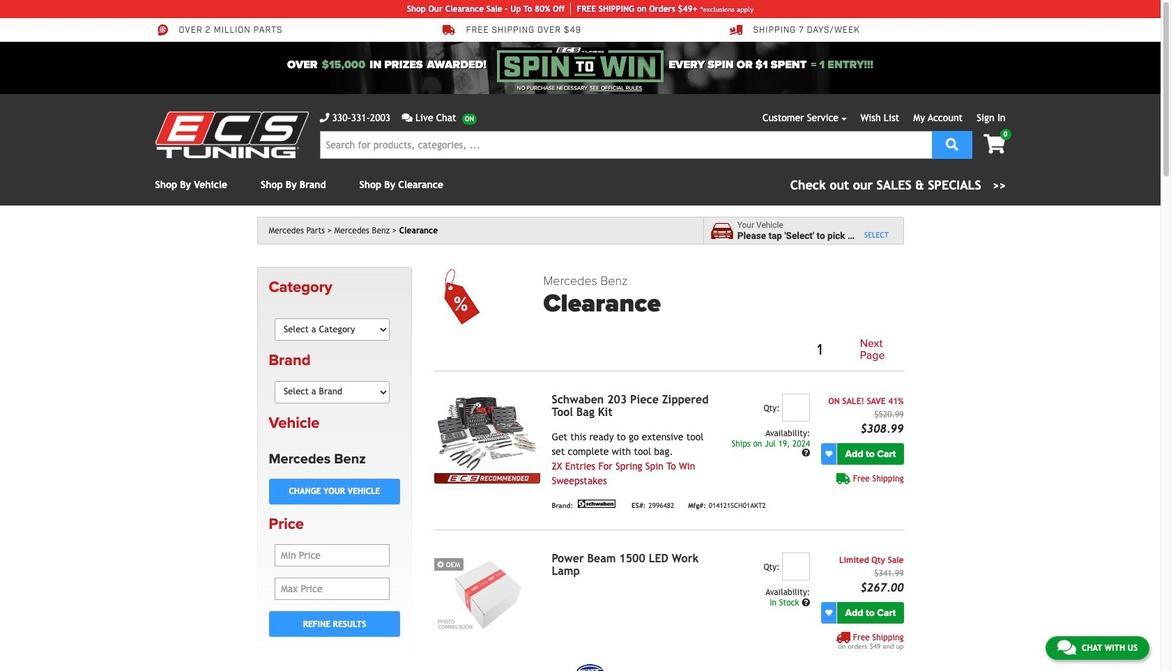 Task type: locate. For each thing, give the bounding box(es) containing it.
0 vertical spatial question circle image
[[802, 449, 811, 458]]

ecs tuning image
[[155, 112, 309, 158]]

shopping cart image
[[984, 135, 1006, 154]]

question circle image
[[802, 449, 811, 458], [802, 599, 811, 607]]

1 vertical spatial question circle image
[[802, 599, 811, 607]]

ecs tuning 'spin to win' contest logo image
[[498, 47, 664, 82]]

phone image
[[320, 113, 330, 123]]

search image
[[946, 138, 959, 150]]

None number field
[[783, 394, 811, 422], [783, 553, 811, 581], [783, 394, 811, 422], [783, 553, 811, 581]]

comments image
[[1058, 640, 1077, 656]]

es#2996482 - 014121sch01akt2 - schwaben 203 piece zippered tool bag kit  - get this ready to go extensive tool set complete with tool bag. - schwaben - audi bmw volkswagen mercedes benz mini porsche image
[[435, 394, 541, 473]]

paginated product list navigation navigation
[[544, 335, 904, 365]]

2 question circle image from the top
[[802, 599, 811, 607]]



Task type: vqa. For each thing, say whether or not it's contained in the screenshot.
Schwaben - Corporate Logo
yes



Task type: describe. For each thing, give the bounding box(es) containing it.
ecs tuning recommends this product. image
[[435, 473, 541, 484]]

hella - corporate logo image
[[576, 665, 605, 672]]

Search text field
[[320, 131, 932, 159]]

thumbnail image image
[[435, 553, 541, 632]]

Max Price number field
[[275, 578, 390, 601]]

add to wish list image
[[826, 451, 833, 458]]

schwaben - corporate logo image
[[576, 500, 618, 508]]

comments image
[[402, 113, 413, 123]]

add to wish list image
[[826, 610, 833, 617]]

1 question circle image from the top
[[802, 449, 811, 458]]

Min Price number field
[[275, 545, 390, 567]]



